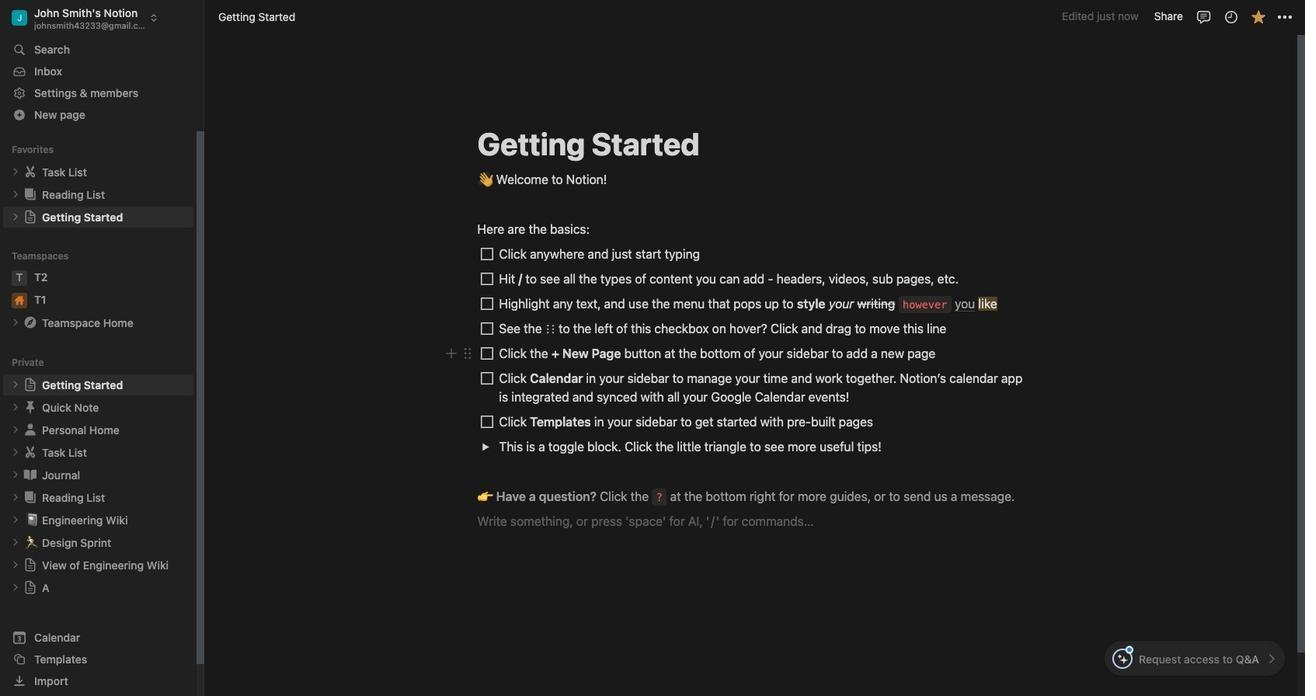 Task type: vqa. For each thing, say whether or not it's contained in the screenshot.
🧭 'ICON'
no



Task type: locate. For each thing, give the bounding box(es) containing it.
open image
[[11, 212, 20, 222], [11, 318, 20, 327], [482, 443, 490, 451], [11, 493, 20, 502], [11, 516, 20, 525], [11, 538, 20, 547], [11, 561, 20, 570]]

change page icon image
[[23, 164, 38, 180], [23, 187, 38, 202], [23, 210, 37, 224], [23, 315, 38, 331], [23, 378, 37, 392], [23, 400, 38, 415], [23, 422, 38, 438], [23, 445, 38, 460], [23, 467, 38, 483], [23, 490, 38, 505], [23, 558, 37, 572], [23, 581, 37, 595]]

7 open image from the top
[[11, 470, 20, 480]]

👉 image
[[478, 486, 493, 506]]

click to add below. option-click to add a block above image
[[445, 344, 457, 363]]

open image
[[11, 167, 20, 177], [11, 190, 20, 199], [11, 380, 20, 390], [11, 403, 20, 412], [11, 425, 20, 435], [11, 448, 20, 457], [11, 470, 20, 480], [11, 583, 20, 592]]

5 open image from the top
[[11, 425, 20, 435]]

t image
[[12, 270, 27, 286]]

8 open image from the top
[[11, 583, 20, 592]]

comments image
[[1196, 9, 1212, 24]]

📓 image
[[25, 511, 39, 529]]

👋 image
[[478, 169, 493, 189]]



Task type: describe. For each thing, give the bounding box(es) containing it.
2 open image from the top
[[11, 190, 20, 199]]

3 open image from the top
[[11, 380, 20, 390]]

favorited image
[[1251, 9, 1266, 24]]

6 open image from the top
[[11, 448, 20, 457]]

updates image
[[1224, 9, 1239, 24]]

🏃 image
[[25, 533, 39, 551]]

drag image
[[462, 348, 473, 359]]

1 open image from the top
[[11, 167, 20, 177]]

4 open image from the top
[[11, 403, 20, 412]]



